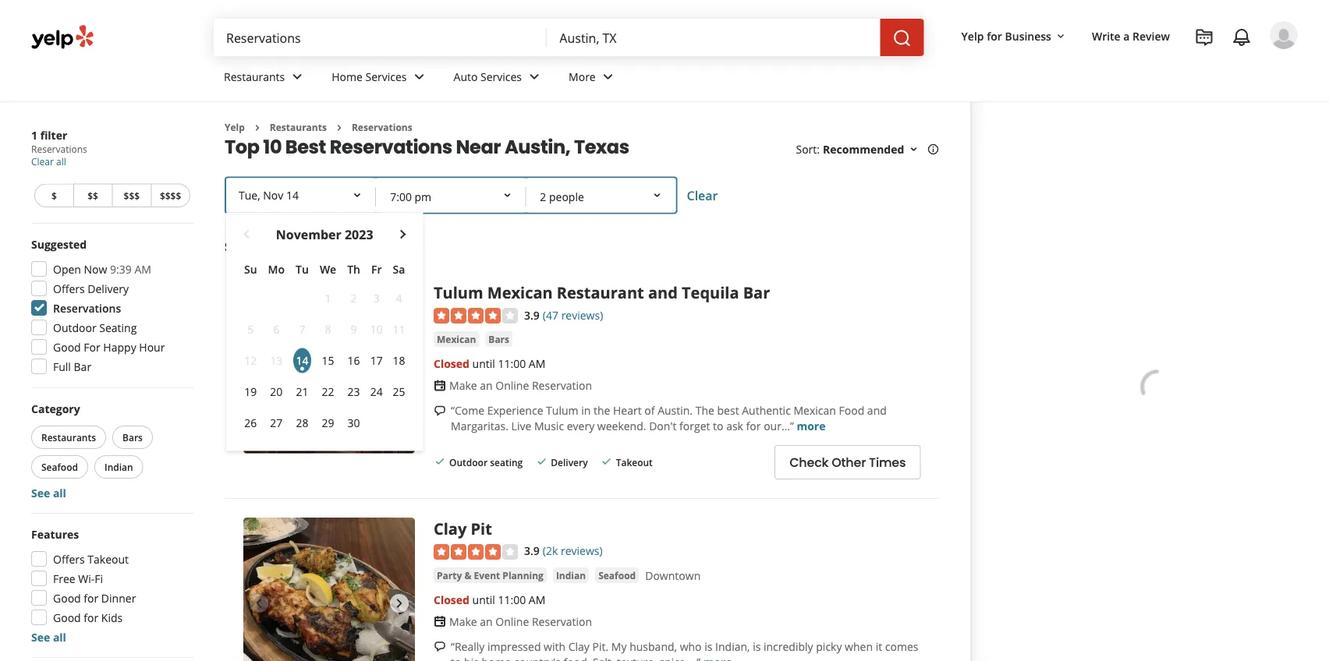Task type: describe. For each thing, give the bounding box(es) containing it.
more
[[797, 419, 826, 434]]

write a review
[[1092, 28, 1170, 43]]

indian link
[[553, 568, 589, 583]]

thu nov 9, 2023 cell
[[345, 317, 363, 342]]

0 vertical spatial and
[[648, 282, 678, 303]]

good for good for dinner
[[53, 591, 81, 606]]

austin,
[[505, 134, 571, 160]]

16 info v2 image
[[927, 143, 940, 156]]

1 vertical spatial seafood button
[[595, 568, 639, 583]]

salt,
[[593, 655, 614, 662]]

user actions element
[[949, 20, 1320, 116]]

14
[[296, 353, 309, 368]]

recommended button
[[823, 142, 920, 157]]

all inside 1 filter reservations clear all
[[56, 155, 66, 168]]

$$$ button
[[112, 184, 151, 208]]

make for clay
[[449, 614, 477, 629]]

review
[[1133, 28, 1170, 43]]

pit.
[[593, 639, 609, 654]]

1 vertical spatial bars button
[[112, 426, 153, 449]]

seafood link
[[595, 568, 639, 583]]

1 horizontal spatial indian button
[[553, 568, 589, 583]]

austin.
[[658, 403, 693, 418]]

9
[[351, 322, 357, 337]]

0 horizontal spatial indian button
[[94, 456, 143, 479]]

0 vertical spatial restaurants link
[[211, 56, 319, 101]]

sat nov 4, 2023 cell
[[391, 286, 408, 311]]

16 chevron down v2 image for yelp for business
[[1055, 30, 1067, 43]]

husband,
[[630, 639, 677, 654]]

top 10 best reservations near austin, texas
[[225, 134, 629, 160]]

write
[[1092, 28, 1121, 43]]

wed nov 1, 2023 cell
[[317, 286, 339, 311]]

free
[[53, 572, 75, 586]]

good for kids
[[53, 611, 123, 625]]

and inside "come experience tulum in the heart of austin. the best authentic mexican food and margaritas. live music every weekend. don't forget to ask for our…"
[[868, 403, 887, 418]]

an for mexican
[[480, 378, 493, 393]]

clear inside 1 filter reservations clear all
[[31, 155, 54, 168]]

restaurants button
[[31, 426, 106, 449]]

see all button for category
[[31, 486, 66, 501]]

0 vertical spatial clay
[[434, 518, 467, 540]]

16 chevron right v2 image
[[333, 122, 346, 134]]

26
[[244, 416, 257, 431]]

next image
[[390, 358, 409, 377]]

0 horizontal spatial tulum
[[434, 282, 483, 303]]

see all for category
[[31, 486, 66, 501]]

mexican inside "come experience tulum in the heart of austin. the best authentic mexican food and margaritas. live music every weekend. don't forget to ask for our…"
[[794, 403, 836, 418]]

"really impressed with clay pit. my husband, who is indian, is incredibly picky when it comes to his home country's food. salt, texture, spice,…"
[[451, 639, 919, 662]]

1 for 1
[[325, 291, 331, 306]]

sponsored
[[225, 239, 292, 256]]

11:00 for pit
[[498, 592, 526, 607]]

(47
[[543, 308, 559, 323]]

Near text field
[[560, 29, 868, 46]]

$$ button
[[73, 184, 112, 208]]

we
[[320, 262, 336, 277]]

weekend.
[[598, 419, 646, 434]]

previous image for clay pit
[[250, 595, 268, 613]]

fri nov 3, 2023 cell
[[369, 286, 384, 311]]

fr
[[371, 262, 382, 277]]

for
[[84, 340, 100, 355]]

reviews) for pit
[[561, 544, 603, 559]]

1 vertical spatial restaurants link
[[270, 121, 327, 134]]

reservations down filter
[[31, 143, 87, 156]]

sat nov 11, 2023 cell
[[391, 317, 408, 342]]

other
[[832, 454, 866, 472]]

hour
[[139, 340, 165, 355]]

$$$$ button
[[151, 184, 190, 208]]

delivery inside group
[[88, 281, 129, 296]]

tulum mexican restaurant and tequila bar
[[434, 282, 770, 303]]

0 vertical spatial mexican
[[488, 282, 553, 303]]

3.9 link for mexican
[[524, 306, 540, 323]]

ruby a. image
[[1270, 21, 1298, 49]]

notifications image
[[1233, 28, 1252, 47]]

clear button
[[687, 187, 718, 204]]

planning
[[503, 569, 544, 582]]

my
[[612, 639, 627, 654]]

3.9 link for pit
[[524, 542, 540, 559]]

fri nov 10, 2023 cell
[[369, 317, 384, 342]]

see all button for features
[[31, 630, 66, 645]]

his
[[464, 655, 479, 662]]

make an online reservation for mexican
[[449, 378, 592, 393]]

best
[[718, 403, 739, 418]]

check other times
[[790, 454, 906, 472]]

24 chevron down v2 image for more
[[599, 67, 618, 86]]

more link
[[797, 419, 826, 434]]

24 chevron down v2 image for restaurants
[[288, 67, 307, 86]]

group containing suggested
[[27, 236, 194, 379]]

projects image
[[1195, 28, 1214, 47]]

results
[[295, 239, 341, 256]]

event
[[474, 569, 500, 582]]

0 horizontal spatial seafood
[[41, 461, 78, 474]]

clay inside the "really impressed with clay pit. my husband, who is indian, is incredibly picky when it comes to his home country's food. salt, texture, spice,…"
[[569, 639, 590, 654]]

Find text field
[[226, 29, 535, 46]]

$
[[51, 189, 57, 202]]

16 checkmark v2 image for takeout
[[601, 456, 613, 468]]

when
[[845, 639, 873, 654]]

24 chevron down v2 image for home services
[[410, 67, 429, 86]]

2
[[351, 291, 357, 306]]

good for dinner
[[53, 591, 136, 606]]

bars link
[[486, 332, 513, 347]]

closed for tulum
[[434, 356, 470, 371]]

0 horizontal spatial takeout
[[88, 552, 129, 567]]

good for happy hour
[[53, 340, 165, 355]]

party
[[437, 569, 462, 582]]

restaurant
[[557, 282, 644, 303]]

Select a date text field
[[226, 178, 376, 213]]

live
[[512, 419, 532, 434]]

clay pit
[[434, 518, 492, 540]]

until for mexican
[[473, 356, 495, 371]]

24 chevron down v2 image
[[525, 67, 544, 86]]

16 speech v2 image
[[434, 641, 446, 654]]

mexican inside button
[[437, 333, 476, 346]]

make an online reservation for pit
[[449, 614, 592, 629]]

all for features
[[53, 630, 66, 645]]

am inside group
[[135, 262, 151, 277]]

with
[[544, 639, 566, 654]]

sun nov 12, 2023 cell
[[242, 348, 260, 373]]

3.9 for mexican
[[524, 308, 540, 323]]

for for dinner
[[84, 591, 99, 606]]

authentic
[[742, 403, 791, 418]]

Cover field
[[528, 180, 675, 214]]

auto services link
[[441, 56, 556, 101]]

am for clay pit
[[529, 592, 546, 607]]

offers for offers delivery
[[53, 281, 85, 296]]

indian for the right indian button
[[556, 569, 586, 582]]

free wi-fi
[[53, 572, 103, 586]]

restaurants inside button
[[41, 431, 96, 444]]

reviews) for mexican
[[562, 308, 603, 323]]

3.9 star rating image for tulum
[[434, 308, 518, 324]]

see for features
[[31, 630, 50, 645]]

full bar
[[53, 359, 91, 374]]

16 chevron down v2 image for recommended
[[908, 143, 920, 156]]

ask
[[727, 419, 744, 434]]

music
[[534, 419, 564, 434]]

pit
[[471, 518, 492, 540]]

heart
[[613, 403, 642, 418]]

23
[[348, 385, 360, 399]]

margaritas.
[[451, 419, 509, 434]]

bars for the bottommost bars button
[[123, 431, 143, 444]]

online for mexican
[[496, 378, 529, 393]]

features
[[31, 527, 79, 542]]

12
[[244, 353, 257, 368]]

0 horizontal spatial bar
[[74, 359, 91, 374]]

17
[[370, 353, 383, 368]]

good for good for happy hour
[[53, 340, 81, 355]]

it
[[876, 639, 883, 654]]

0 horizontal spatial seafood button
[[31, 456, 88, 479]]

mon nov 13, 2023 cell
[[266, 348, 287, 373]]

1 horizontal spatial bars button
[[486, 332, 513, 347]]

to inside "come experience tulum in the heart of austin. the best authentic mexican food and margaritas. live music every weekend. don't forget to ask for our…"
[[713, 419, 724, 434]]

next image
[[390, 595, 409, 613]]

15
[[322, 353, 334, 368]]

filter
[[40, 128, 67, 142]]

previous image for tulum mexican restaurant and tequila bar
[[250, 358, 268, 377]]

21
[[296, 385, 309, 399]]

for inside "come experience tulum in the heart of austin. the best authentic mexican food and margaritas. live music every weekend. don't forget to ask for our…"
[[746, 419, 761, 434]]

offers takeout
[[53, 552, 129, 567]]

3
[[374, 291, 380, 306]]

impressed
[[488, 639, 541, 654]]

tue nov 7, 2023 cell
[[293, 317, 311, 342]]

group containing category
[[28, 401, 194, 501]]

business categories element
[[211, 56, 1298, 101]]

texture,
[[617, 655, 657, 662]]

9:39
[[110, 262, 132, 277]]

reservations inside group
[[53, 301, 121, 316]]

full
[[53, 359, 71, 374]]



Task type: locate. For each thing, give the bounding box(es) containing it.
takeout down weekend.
[[616, 456, 653, 469]]

2 11:00 from the top
[[498, 592, 526, 607]]

2 see all from the top
[[31, 630, 66, 645]]

2 an from the top
[[480, 614, 493, 629]]

bars for rightmost bars button
[[489, 333, 510, 346]]

2 reservation from the top
[[532, 614, 592, 629]]

offers up 'free'
[[53, 552, 85, 567]]

None field
[[226, 29, 535, 46], [560, 29, 868, 46]]

0 vertical spatial all
[[56, 155, 66, 168]]

16 speech v2 image
[[434, 405, 446, 417]]

1 horizontal spatial to
[[713, 419, 724, 434]]

0 vertical spatial 3.9 star rating image
[[434, 308, 518, 324]]

takeout up fi
[[88, 552, 129, 567]]

16 chevron right v2 image
[[251, 122, 264, 134]]

1 horizontal spatial services
[[481, 69, 522, 84]]

november 2023 grid
[[239, 225, 411, 439]]

bar right full at the bottom
[[74, 359, 91, 374]]

11:00 for mexican
[[498, 356, 526, 371]]

tu
[[296, 262, 309, 277]]

1 slideshow element from the top
[[243, 282, 415, 454]]

experience
[[487, 403, 543, 418]]

16 checkmark v2 image
[[434, 456, 446, 468], [601, 456, 613, 468]]

row
[[239, 256, 411, 283], [239, 283, 411, 314], [239, 314, 411, 345], [239, 345, 411, 376], [239, 376, 411, 408], [239, 408, 411, 439]]

1 inside 1 filter reservations clear all
[[31, 128, 37, 142]]

10 right the top
[[263, 134, 282, 160]]

1 vertical spatial indian button
[[553, 568, 589, 583]]

thu nov 2, 2023 cell
[[345, 286, 363, 311]]

1 vertical spatial see all
[[31, 630, 66, 645]]

seafood inside seafood link
[[599, 569, 636, 582]]

2 good from the top
[[53, 591, 81, 606]]

0 vertical spatial bar
[[743, 282, 770, 303]]

indian,
[[716, 639, 750, 654]]

0 vertical spatial yelp
[[962, 28, 984, 43]]

1 for 1 filter reservations clear all
[[31, 128, 37, 142]]

online up impressed
[[496, 614, 529, 629]]

see all button down good for kids on the left bottom of page
[[31, 630, 66, 645]]

1
[[31, 128, 37, 142], [325, 291, 331, 306]]

1 horizontal spatial 24 chevron down v2 image
[[410, 67, 429, 86]]

row containing 5
[[239, 314, 411, 345]]

(2k reviews)
[[543, 544, 603, 559]]

am down planning
[[529, 592, 546, 607]]

1 vertical spatial to
[[451, 655, 461, 662]]

to inside the "really impressed with clay pit. my husband, who is indian, is incredibly picky when it comes to his home country's food. salt, texture, spice,…"
[[451, 655, 461, 662]]

until for pit
[[473, 592, 495, 607]]

2 offers from the top
[[53, 552, 85, 567]]

slideshow element for clay
[[243, 518, 415, 662]]

2 3.9 from the top
[[524, 544, 540, 559]]

for for business
[[987, 28, 1003, 43]]

2 3.9 link from the top
[[524, 542, 540, 559]]

outdoor left seating
[[449, 456, 488, 469]]

1 horizontal spatial mexican
[[488, 282, 553, 303]]

row containing 1
[[239, 283, 411, 314]]

2 vertical spatial am
[[529, 592, 546, 607]]

tue nov 14, 2023 cell
[[290, 345, 314, 376]]

online for pit
[[496, 614, 529, 629]]

restaurants inside business categories element
[[224, 69, 285, 84]]

bars button
[[486, 332, 513, 347], [112, 426, 153, 449]]

mon nov 6, 2023 cell
[[266, 317, 287, 342]]

is
[[705, 639, 713, 654], [753, 639, 761, 654]]

2 closed until 11:00 am from the top
[[434, 592, 546, 607]]

0 vertical spatial reservation
[[532, 378, 592, 393]]

0 vertical spatial 16 chevron down v2 image
[[1055, 30, 1067, 43]]

until
[[473, 356, 495, 371], [473, 592, 495, 607]]

0 vertical spatial takeout
[[616, 456, 653, 469]]

1 horizontal spatial 16 checkmark v2 image
[[601, 456, 613, 468]]

downtown
[[645, 569, 701, 583]]

1 inside cell
[[325, 291, 331, 306]]

now
[[84, 262, 107, 277]]

2 services from the left
[[481, 69, 522, 84]]

open
[[53, 262, 81, 277]]

yelp left 16 chevron right v2 image
[[225, 121, 245, 134]]

none field near
[[560, 29, 868, 46]]

reviews) inside 'link'
[[561, 544, 603, 559]]

0 vertical spatial 3.9
[[524, 308, 540, 323]]

None search field
[[214, 19, 927, 56]]

0 vertical spatial bars button
[[486, 332, 513, 347]]

yelp for 'yelp' link on the left top of the page
[[225, 121, 245, 134]]

3 good from the top
[[53, 611, 81, 625]]

2 16 checkmark v2 image from the left
[[601, 456, 613, 468]]

1 horizontal spatial seafood button
[[595, 568, 639, 583]]

0 horizontal spatial clay
[[434, 518, 467, 540]]

0 vertical spatial am
[[135, 262, 151, 277]]

to left ask
[[713, 419, 724, 434]]

see all button up features
[[31, 486, 66, 501]]

16 reservation v2 image
[[434, 380, 446, 392]]

to left his
[[451, 655, 461, 662]]

mexican up more link
[[794, 403, 836, 418]]

su
[[244, 262, 257, 277]]

1 vertical spatial online
[[496, 614, 529, 629]]

0 horizontal spatial none field
[[226, 29, 535, 46]]

3 row from the top
[[239, 314, 411, 345]]

0 horizontal spatial mexican
[[437, 333, 476, 346]]

1 see all button from the top
[[31, 486, 66, 501]]

indian
[[105, 461, 133, 474], [556, 569, 586, 582]]

1 vertical spatial until
[[473, 592, 495, 607]]

good up full at the bottom
[[53, 340, 81, 355]]

0 vertical spatial an
[[480, 378, 493, 393]]

restaurants link
[[211, 56, 319, 101], [270, 121, 327, 134]]

$$$$
[[160, 189, 181, 202]]

0 horizontal spatial delivery
[[88, 281, 129, 296]]

auto services
[[454, 69, 522, 84]]

am
[[135, 262, 151, 277], [529, 356, 546, 371], [529, 592, 546, 607]]

0 vertical spatial online
[[496, 378, 529, 393]]

24 chevron down v2 image left home
[[288, 67, 307, 86]]

seafood button down restaurants button
[[31, 456, 88, 479]]

an up "really
[[480, 614, 493, 629]]

make for tulum
[[449, 378, 477, 393]]

16 checkmark v2 image for outdoor seating
[[434, 456, 446, 468]]

3.9 star rating image down pit
[[434, 544, 518, 560]]

row group containing 1
[[239, 283, 411, 439]]

party & event planning button
[[434, 568, 547, 583]]

country's
[[514, 655, 561, 662]]

more
[[569, 69, 596, 84]]

outdoor for outdoor seating
[[449, 456, 488, 469]]

group containing features
[[27, 527, 194, 645]]

closed down party
[[434, 592, 470, 607]]

2 see from the top
[[31, 630, 50, 645]]

16 chevron down v2 image inside yelp for business button
[[1055, 30, 1067, 43]]

2 horizontal spatial 24 chevron down v2 image
[[599, 67, 618, 86]]

offers down open
[[53, 281, 85, 296]]

all down good for kids on the left bottom of page
[[53, 630, 66, 645]]

reservations down home services link
[[330, 134, 452, 160]]

1 horizontal spatial bar
[[743, 282, 770, 303]]

an for pit
[[480, 614, 493, 629]]

1 vertical spatial offers
[[53, 552, 85, 567]]

delivery right 16 checkmark v2 image
[[551, 456, 588, 469]]

1 vertical spatial see
[[31, 630, 50, 645]]

2 previous image from the top
[[250, 595, 268, 613]]

wed nov 8, 2023 cell
[[317, 317, 339, 342]]

1 online from the top
[[496, 378, 529, 393]]

1 good from the top
[[53, 340, 81, 355]]

11:00 down planning
[[498, 592, 526, 607]]

6
[[273, 322, 280, 337]]

16 checkmark v2 image
[[536, 456, 548, 468]]

suggested
[[31, 237, 87, 252]]

indian for indian button to the left
[[105, 461, 133, 474]]

0 horizontal spatial 16 checkmark v2 image
[[434, 456, 446, 468]]

1 vertical spatial bar
[[74, 359, 91, 374]]

24 chevron down v2 image left auto
[[410, 67, 429, 86]]

1 horizontal spatial takeout
[[616, 456, 653, 469]]

0 horizontal spatial bars button
[[112, 426, 153, 449]]

outdoor
[[53, 320, 96, 335], [449, 456, 488, 469]]

29
[[322, 416, 334, 431]]

row containing 12
[[239, 345, 411, 376]]

until down event
[[473, 592, 495, 607]]

1 3.9 from the top
[[524, 308, 540, 323]]

sponsored results
[[225, 239, 341, 256]]

1 vertical spatial all
[[53, 486, 66, 501]]

reservations down offers delivery
[[53, 301, 121, 316]]

16 chevron down v2 image
[[1055, 30, 1067, 43], [908, 143, 920, 156]]

yelp left business
[[962, 28, 984, 43]]

bar right the tequila
[[743, 282, 770, 303]]

16 reservation v2 image
[[434, 616, 446, 628]]

2 row from the top
[[239, 283, 411, 314]]

0 vertical spatial offers
[[53, 281, 85, 296]]

1 horizontal spatial and
[[868, 403, 887, 418]]

services left 24 chevron down v2 icon on the left top
[[481, 69, 522, 84]]

yelp inside button
[[962, 28, 984, 43]]

mexican up (47
[[488, 282, 553, 303]]

2 make an online reservation from the top
[[449, 614, 592, 629]]

1 vertical spatial clear
[[687, 187, 718, 204]]

16
[[348, 353, 360, 368]]

2 vertical spatial all
[[53, 630, 66, 645]]

reservations right 16 chevron right v2 icon in the top left of the page
[[352, 121, 413, 134]]

happy
[[103, 340, 136, 355]]

row containing 19
[[239, 376, 411, 408]]

1 vertical spatial yelp
[[225, 121, 245, 134]]

0 horizontal spatial services
[[366, 69, 407, 84]]

none field up business categories element
[[560, 29, 868, 46]]

1 horizontal spatial delivery
[[551, 456, 588, 469]]

1 make from the top
[[449, 378, 477, 393]]

0 vertical spatial good
[[53, 340, 81, 355]]

1 closed from the top
[[434, 356, 470, 371]]

"come experience tulum in the heart of austin. the best authentic mexican food and margaritas. live music every weekend. don't forget to ask for our…"
[[451, 403, 887, 434]]

5 row from the top
[[239, 376, 411, 408]]

24 chevron down v2 image right the more
[[599, 67, 618, 86]]

16 checkmark v2 image down weekend.
[[601, 456, 613, 468]]

2 make from the top
[[449, 614, 477, 629]]

and
[[648, 282, 678, 303], [868, 403, 887, 418]]

11:00 down bars link
[[498, 356, 526, 371]]

8
[[325, 322, 331, 337]]

0 horizontal spatial yelp
[[225, 121, 245, 134]]

closed for clay
[[434, 592, 470, 607]]

1 vertical spatial outdoor
[[449, 456, 488, 469]]

is right the indian,
[[753, 639, 761, 654]]

offers
[[53, 281, 85, 296], [53, 552, 85, 567]]

0 vertical spatial 11:00
[[498, 356, 526, 371]]

0 vertical spatial seafood
[[41, 461, 78, 474]]

make right 16 reservation v2 image
[[449, 378, 477, 393]]

texas
[[574, 134, 629, 160]]

0 vertical spatial delivery
[[88, 281, 129, 296]]

closed until 11:00 am for mexican
[[434, 356, 546, 371]]

0 vertical spatial make an online reservation
[[449, 378, 592, 393]]

and left the tequila
[[648, 282, 678, 303]]

delivery down open now 9:39 am
[[88, 281, 129, 296]]

11:00
[[498, 356, 526, 371], [498, 592, 526, 607]]

1 vertical spatial tulum
[[546, 403, 579, 418]]

spice,…"
[[660, 655, 701, 662]]

0 vertical spatial closed
[[434, 356, 470, 371]]

1 row from the top
[[239, 256, 411, 283]]

services for auto services
[[481, 69, 522, 84]]

0 vertical spatial 1
[[31, 128, 37, 142]]

category
[[31, 401, 80, 416]]

to
[[713, 419, 724, 434], [451, 655, 461, 662]]

seafood
[[41, 461, 78, 474], [599, 569, 636, 582]]

(2k
[[543, 544, 558, 559]]

1 make an online reservation from the top
[[449, 378, 592, 393]]

reservation for pit
[[532, 614, 592, 629]]

seating
[[99, 320, 137, 335]]

6 row from the top
[[239, 408, 411, 439]]

16 chevron down v2 image left 16 info v2 "image"
[[908, 143, 920, 156]]

indian button down '(2k reviews)'
[[553, 568, 589, 583]]

1 left 2
[[325, 291, 331, 306]]

wi-
[[78, 572, 95, 586]]

0 vertical spatial to
[[713, 419, 724, 434]]

1 vertical spatial previous image
[[250, 595, 268, 613]]

delivery
[[88, 281, 129, 296], [551, 456, 588, 469]]

$$$
[[124, 189, 140, 202]]

1 vertical spatial slideshow element
[[243, 518, 415, 662]]

check
[[790, 454, 829, 472]]

business
[[1005, 28, 1052, 43]]

1 is from the left
[[705, 639, 713, 654]]

tulum inside "come experience tulum in the heart of austin. the best authentic mexican food and margaritas. live music every weekend. don't forget to ask for our…"
[[546, 403, 579, 418]]

closed until 11:00 am down party & event planning link
[[434, 592, 546, 607]]

near
[[456, 134, 501, 160]]

2 is from the left
[[753, 639, 761, 654]]

all down filter
[[56, 155, 66, 168]]

yelp for yelp for business
[[962, 28, 984, 43]]

bars right restaurants button
[[123, 431, 143, 444]]

1 vertical spatial make an online reservation
[[449, 614, 592, 629]]

clay left pit
[[434, 518, 467, 540]]

services right home
[[366, 69, 407, 84]]

group
[[27, 236, 194, 379], [28, 401, 194, 501], [27, 527, 194, 645]]

don't
[[649, 419, 677, 434]]

outdoor for outdoor seating
[[53, 320, 96, 335]]

1 reservation from the top
[[532, 378, 592, 393]]

yelp link
[[225, 121, 245, 134]]

open now 9:39 am
[[53, 262, 151, 277]]

0 vertical spatial indian
[[105, 461, 133, 474]]

(47 reviews)
[[543, 308, 603, 323]]

good down 'free'
[[53, 591, 81, 606]]

sun nov 5, 2023 cell
[[242, 317, 260, 342]]

see all down good for kids on the left bottom of page
[[31, 630, 66, 645]]

1 3.9 link from the top
[[524, 306, 540, 323]]

for inside button
[[987, 28, 1003, 43]]

1 closed until 11:00 am from the top
[[434, 356, 546, 371]]

3.9 left (2k
[[524, 544, 540, 559]]

1 vertical spatial reservation
[[532, 614, 592, 629]]

3.9 for pit
[[524, 544, 540, 559]]

restaurants up 16 chevron right v2 image
[[224, 69, 285, 84]]

2 closed from the top
[[434, 592, 470, 607]]

2 horizontal spatial mexican
[[794, 403, 836, 418]]

3.9 star rating image
[[434, 308, 518, 324], [434, 544, 518, 560]]

outdoor seating
[[449, 456, 523, 469]]

for down good for dinner
[[84, 611, 99, 625]]

1 11:00 from the top
[[498, 356, 526, 371]]

1 vertical spatial am
[[529, 356, 546, 371]]

comes
[[885, 639, 919, 654]]

services inside "link"
[[481, 69, 522, 84]]

am right 9:39
[[135, 262, 151, 277]]

24 chevron down v2 image inside more link
[[599, 67, 618, 86]]

tulum up 'mexican' button
[[434, 282, 483, 303]]

3.9 link left (47
[[524, 306, 540, 323]]

1 16 checkmark v2 image from the left
[[434, 456, 446, 468]]

(47 reviews) link
[[543, 306, 603, 323]]

1 vertical spatial see all button
[[31, 630, 66, 645]]

restaurants link up 16 chevron right v2 image
[[211, 56, 319, 101]]

2 until from the top
[[473, 592, 495, 607]]

see for category
[[31, 486, 50, 501]]

offers for offers takeout
[[53, 552, 85, 567]]

16 chevron down v2 image inside recommended dropdown button
[[908, 143, 920, 156]]

an
[[480, 378, 493, 393], [480, 614, 493, 629]]

2 see all button from the top
[[31, 630, 66, 645]]

0 horizontal spatial is
[[705, 639, 713, 654]]

1 none field from the left
[[226, 29, 535, 46]]

for right ask
[[746, 419, 761, 434]]

reservation for mexican
[[532, 378, 592, 393]]

0 vertical spatial 3.9 link
[[524, 306, 540, 323]]

3.9 star rating image for clay
[[434, 544, 518, 560]]

am for tulum mexican restaurant and tequila bar
[[529, 356, 546, 371]]

1 services from the left
[[366, 69, 407, 84]]

1 vertical spatial 3.9 link
[[524, 542, 540, 559]]

10 left 11
[[370, 322, 383, 337]]

1 3.9 star rating image from the top
[[434, 308, 518, 324]]

for left business
[[987, 28, 1003, 43]]

reservation up with
[[532, 614, 592, 629]]

all up features
[[53, 486, 66, 501]]

4
[[396, 291, 402, 306]]

13
[[270, 353, 283, 368]]

tulum up music
[[546, 403, 579, 418]]

3 24 chevron down v2 image from the left
[[599, 67, 618, 86]]

0 horizontal spatial 10
[[263, 134, 282, 160]]

0 vertical spatial see all
[[31, 486, 66, 501]]

home
[[332, 69, 363, 84]]

previous image
[[250, 358, 268, 377], [250, 595, 268, 613]]

for for kids
[[84, 611, 99, 625]]

10 inside cell
[[370, 322, 383, 337]]

online up experience on the bottom left of page
[[496, 378, 529, 393]]

1 see from the top
[[31, 486, 50, 501]]

5
[[248, 322, 254, 337]]

closed until 11:00 am down bars link
[[434, 356, 546, 371]]

0 horizontal spatial 24 chevron down v2 image
[[288, 67, 307, 86]]

2 3.9 star rating image from the top
[[434, 544, 518, 560]]

1 offers from the top
[[53, 281, 85, 296]]

0 horizontal spatial outdoor
[[53, 320, 96, 335]]

3.9 link left (2k
[[524, 542, 540, 559]]

1 an from the top
[[480, 378, 493, 393]]

reservation up in
[[532, 378, 592, 393]]

bars right 'mexican' "link"
[[489, 333, 510, 346]]

search image
[[893, 29, 912, 48]]

0 vertical spatial make
[[449, 378, 477, 393]]

1 vertical spatial 3.9
[[524, 544, 540, 559]]

party & event planning link
[[434, 568, 547, 583]]

reviews) up indian link
[[561, 544, 603, 559]]

outdoor seating
[[53, 320, 137, 335]]

home services link
[[319, 56, 441, 101]]

all for category
[[53, 486, 66, 501]]

make an online reservation up impressed
[[449, 614, 592, 629]]

row group
[[239, 283, 411, 439]]

24 chevron down v2 image
[[288, 67, 307, 86], [410, 67, 429, 86], [599, 67, 618, 86]]

make an online reservation up experience on the bottom left of page
[[449, 378, 592, 393]]

1 horizontal spatial 10
[[370, 322, 383, 337]]

2023
[[345, 226, 373, 243]]

1 horizontal spatial bars
[[489, 333, 510, 346]]

Time field
[[378, 180, 525, 214]]

see all up features
[[31, 486, 66, 501]]

good down good for dinner
[[53, 611, 81, 625]]

row containing 26
[[239, 408, 411, 439]]

restaurants right 16 chevron right v2 image
[[270, 121, 327, 134]]

and right food
[[868, 403, 887, 418]]

16 checkmark v2 image left outdoor seating on the left bottom of the page
[[434, 456, 446, 468]]

1 previous image from the top
[[250, 358, 268, 377]]

clay up food.
[[569, 639, 590, 654]]

every
[[567, 419, 595, 434]]

seafood button right indian link
[[595, 568, 639, 583]]

none field up home services
[[226, 29, 535, 46]]

0 vertical spatial slideshow element
[[243, 282, 415, 454]]

for
[[987, 28, 1003, 43], [746, 419, 761, 434], [84, 591, 99, 606], [84, 611, 99, 625]]

1 horizontal spatial is
[[753, 639, 761, 654]]

until down bars link
[[473, 356, 495, 371]]

1 until from the top
[[473, 356, 495, 371]]

1 vertical spatial mexican
[[437, 333, 476, 346]]

3.9 left (47
[[524, 308, 540, 323]]

slideshow element for tulum
[[243, 282, 415, 454]]

closed until 11:00 am
[[434, 356, 546, 371], [434, 592, 546, 607]]

2 none field from the left
[[560, 29, 868, 46]]

food.
[[564, 655, 590, 662]]

3.9 star rating image up 'mexican' button
[[434, 308, 518, 324]]

services for home services
[[366, 69, 407, 84]]

restaurants link right 16 chevron right v2 image
[[270, 121, 327, 134]]

1 horizontal spatial indian
[[556, 569, 586, 582]]

seafood down restaurants button
[[41, 461, 78, 474]]

0 horizontal spatial indian
[[105, 461, 133, 474]]

2 slideshow element from the top
[[243, 518, 415, 662]]

none field find
[[226, 29, 535, 46]]

is right who
[[705, 639, 713, 654]]

november
[[276, 226, 342, 243]]

indian button down restaurants button
[[94, 456, 143, 479]]

1 vertical spatial reviews)
[[561, 544, 603, 559]]

kids
[[101, 611, 123, 625]]

outdoor up for
[[53, 320, 96, 335]]

indian down restaurants button
[[105, 461, 133, 474]]

1 vertical spatial delivery
[[551, 456, 588, 469]]

auto
[[454, 69, 478, 84]]

2 24 chevron down v2 image from the left
[[410, 67, 429, 86]]

(2k reviews) link
[[543, 542, 603, 559]]

0 vertical spatial indian button
[[94, 456, 143, 479]]

1 horizontal spatial 16 chevron down v2 image
[[1055, 30, 1067, 43]]

make right 16 reservation v2 icon
[[449, 614, 477, 629]]

see all for features
[[31, 630, 66, 645]]

reservations
[[352, 121, 413, 134], [330, 134, 452, 160], [31, 143, 87, 156], [53, 301, 121, 316]]

offers delivery
[[53, 281, 129, 296]]

4 row from the top
[[239, 345, 411, 376]]

recommended
[[823, 142, 905, 157]]

mexican button
[[434, 332, 479, 347]]

0 vertical spatial seafood button
[[31, 456, 88, 479]]

good for good for kids
[[53, 611, 81, 625]]

1 horizontal spatial seafood
[[599, 569, 636, 582]]

0 vertical spatial see all button
[[31, 486, 66, 501]]

1 vertical spatial seafood
[[599, 569, 636, 582]]

sort:
[[796, 142, 820, 157]]

reviews) down restaurant
[[562, 308, 603, 323]]

an up "come
[[480, 378, 493, 393]]

1 vertical spatial 3.9 star rating image
[[434, 544, 518, 560]]

row containing su
[[239, 256, 411, 283]]

bars button right restaurants button
[[112, 426, 153, 449]]

in
[[582, 403, 591, 418]]

0 vertical spatial until
[[473, 356, 495, 371]]

for up good for kids on the left bottom of page
[[84, 591, 99, 606]]

our…"
[[764, 419, 794, 434]]

1 left filter
[[31, 128, 37, 142]]

1 see all from the top
[[31, 486, 66, 501]]

the
[[696, 403, 715, 418]]

19
[[244, 385, 257, 399]]

$$
[[88, 189, 98, 202]]

11
[[393, 322, 405, 337]]

slideshow element
[[243, 282, 415, 454], [243, 518, 415, 662]]

closed until 11:00 am for pit
[[434, 592, 546, 607]]

1 24 chevron down v2 image from the left
[[288, 67, 307, 86]]

outdoor inside group
[[53, 320, 96, 335]]

seafood right indian link
[[599, 569, 636, 582]]

2 online from the top
[[496, 614, 529, 629]]

am down (47
[[529, 356, 546, 371]]

tulum mexican restaurant and tequila bar link
[[434, 282, 770, 303]]

1 vertical spatial restaurants
[[270, 121, 327, 134]]

7
[[299, 322, 305, 337]]

2 vertical spatial mexican
[[794, 403, 836, 418]]

see all button
[[31, 486, 66, 501], [31, 630, 66, 645]]

closed down 'mexican' "link"
[[434, 356, 470, 371]]

1 vertical spatial an
[[480, 614, 493, 629]]

24 chevron down v2 image inside home services link
[[410, 67, 429, 86]]

indian down '(2k reviews)'
[[556, 569, 586, 582]]



Task type: vqa. For each thing, say whether or not it's contained in the screenshot.
the top Privacy
no



